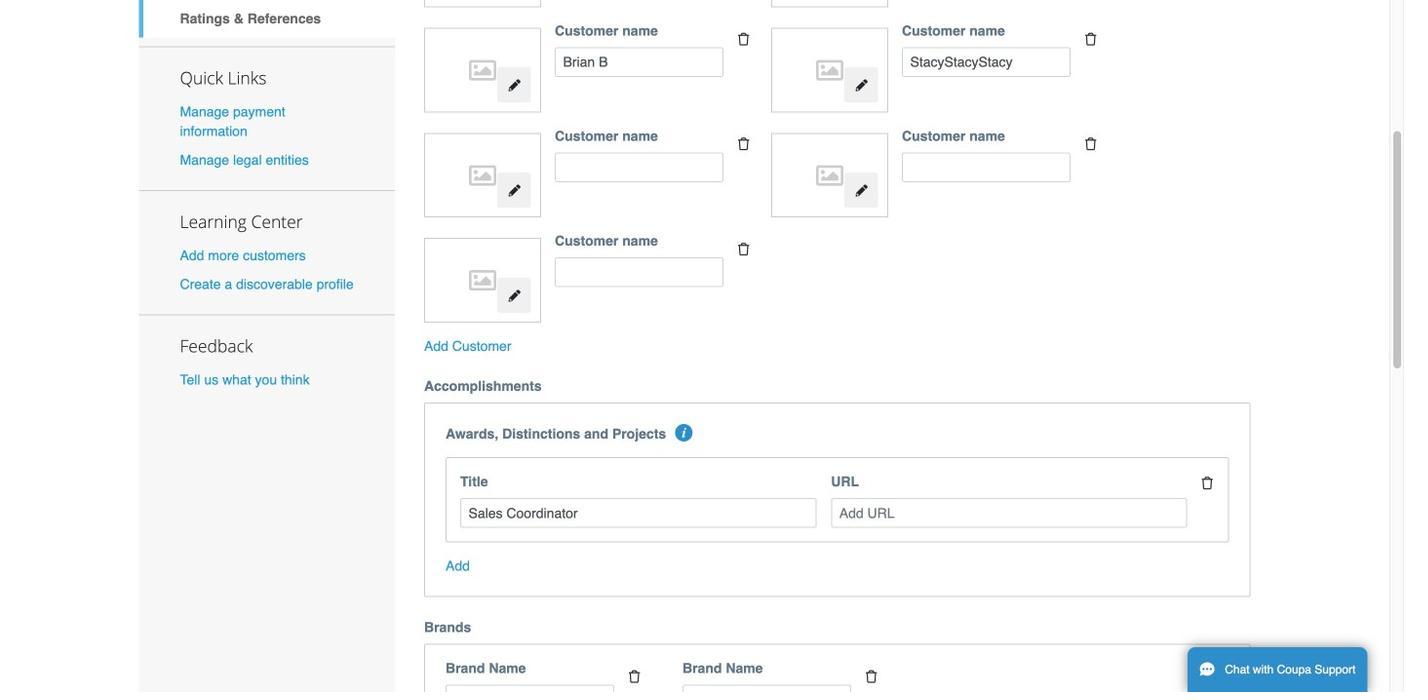 Task type: describe. For each thing, give the bounding box(es) containing it.
Add URL text field
[[831, 499, 1187, 528]]

Add title text field
[[460, 499, 817, 528]]



Task type: vqa. For each thing, say whether or not it's contained in the screenshot.
text field
yes



Task type: locate. For each thing, give the bounding box(es) containing it.
None text field
[[902, 47, 1071, 77], [555, 258, 724, 287], [683, 685, 851, 692], [902, 47, 1071, 77], [555, 258, 724, 287], [683, 685, 851, 692]]

additional information image
[[675, 424, 693, 442]]

change image image
[[507, 79, 521, 92], [855, 79, 868, 92], [507, 184, 521, 198], [855, 184, 868, 198], [507, 289, 521, 303]]

logo image
[[434, 38, 531, 102], [782, 38, 878, 102], [434, 143, 531, 208], [782, 143, 878, 208], [434, 248, 531, 313]]

None text field
[[555, 47, 724, 77], [555, 152, 724, 182], [902, 152, 1071, 182], [446, 685, 614, 692], [555, 47, 724, 77], [555, 152, 724, 182], [902, 152, 1071, 182], [446, 685, 614, 692]]



